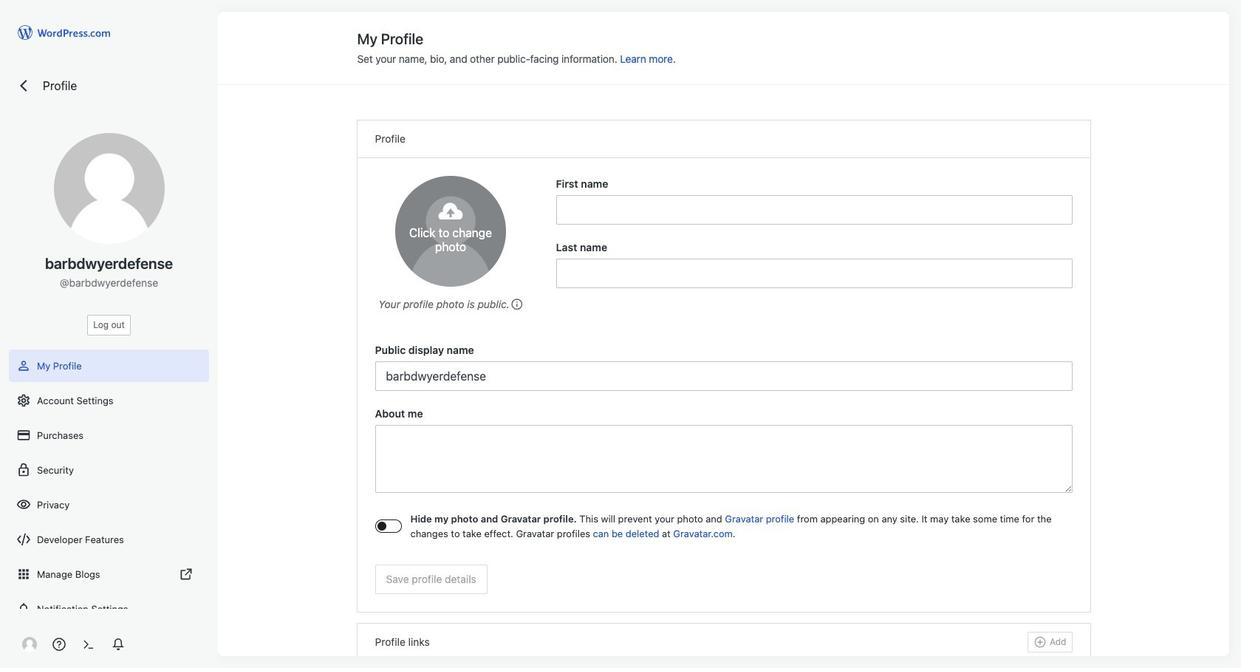 Task type: describe. For each thing, give the bounding box(es) containing it.
notifications image
[[16, 602, 31, 616]]

apps image
[[16, 567, 31, 582]]



Task type: vqa. For each thing, say whether or not it's contained in the screenshot.
first list item from the bottom of the page
no



Task type: locate. For each thing, give the bounding box(es) containing it.
group
[[556, 176, 1073, 225], [556, 240, 1073, 288], [375, 342, 1073, 391], [375, 406, 1073, 497]]

credit_card image
[[16, 428, 31, 443]]

2 horizontal spatial barbdwyerdefense image
[[395, 176, 506, 287]]

main content
[[340, 12, 1108, 668]]

more information image
[[510, 297, 523, 311]]

visibility image
[[16, 497, 31, 512]]

barbdwyerdefense image
[[54, 133, 164, 244], [395, 176, 506, 287], [22, 637, 37, 652]]

lock image
[[16, 463, 31, 478]]

person image
[[16, 359, 31, 373]]

None text field
[[556, 195, 1073, 225], [556, 259, 1073, 288], [375, 361, 1073, 391], [375, 425, 1073, 493], [556, 195, 1073, 225], [556, 259, 1073, 288], [375, 361, 1073, 391], [375, 425, 1073, 493]]

0 horizontal spatial barbdwyerdefense image
[[22, 637, 37, 652]]

1 horizontal spatial barbdwyerdefense image
[[54, 133, 164, 244]]

settings image
[[16, 393, 31, 408]]



